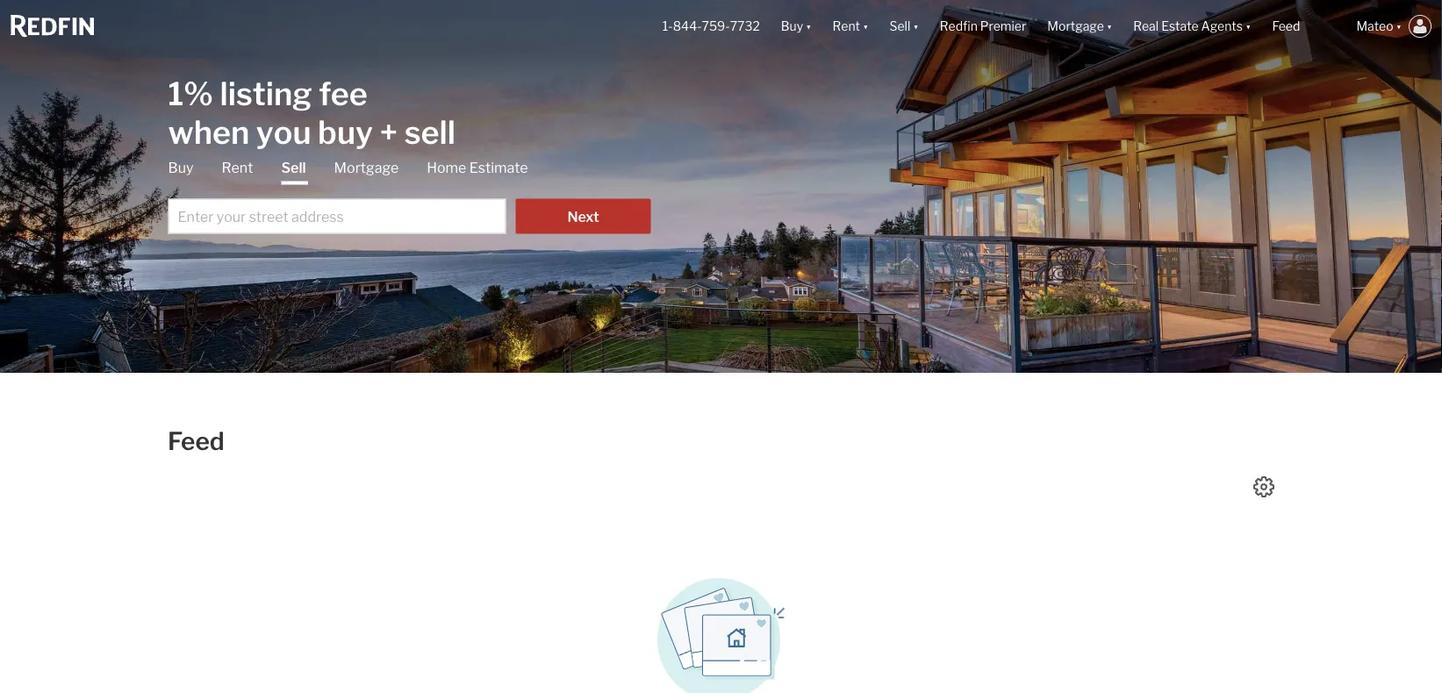 Task type: locate. For each thing, give the bounding box(es) containing it.
buy inside dropdown button
[[781, 19, 803, 34]]

0 horizontal spatial sell
[[281, 159, 306, 176]]

1 vertical spatial feed
[[168, 427, 225, 457]]

home estimate link
[[427, 158, 528, 178]]

rent inside tab list
[[222, 159, 253, 176]]

844-
[[673, 19, 702, 34]]

buy down when
[[168, 159, 194, 176]]

listing
[[220, 74, 312, 113]]

rent
[[833, 19, 860, 34], [222, 159, 253, 176]]

4 ▾ from the left
[[1107, 19, 1113, 34]]

0 vertical spatial mortgage
[[1048, 19, 1104, 34]]

7732
[[730, 19, 760, 34]]

1 ▾ from the left
[[806, 19, 812, 34]]

sell link
[[281, 158, 306, 185]]

▾ right mateo
[[1397, 19, 1402, 34]]

rent inside dropdown button
[[833, 19, 860, 34]]

buy for buy ▾
[[781, 19, 803, 34]]

0 horizontal spatial mortgage
[[334, 159, 399, 176]]

Enter your street address search field
[[168, 199, 506, 234]]

1 horizontal spatial sell
[[890, 19, 911, 34]]

agents
[[1202, 19, 1243, 34]]

1 horizontal spatial feed
[[1273, 19, 1301, 34]]

0 horizontal spatial rent
[[222, 159, 253, 176]]

mortgage left real
[[1048, 19, 1104, 34]]

sell for sell ▾
[[890, 19, 911, 34]]

mateo ▾
[[1357, 19, 1402, 34]]

0 vertical spatial sell
[[890, 19, 911, 34]]

0 horizontal spatial feed
[[168, 427, 225, 457]]

▾
[[806, 19, 812, 34], [863, 19, 869, 34], [913, 19, 919, 34], [1107, 19, 1113, 34], [1246, 19, 1252, 34], [1397, 19, 1402, 34]]

home
[[427, 159, 467, 176]]

sell inside tab list
[[281, 159, 306, 176]]

tab list
[[168, 158, 651, 234]]

0 vertical spatial buy
[[781, 19, 803, 34]]

6 ▾ from the left
[[1397, 19, 1402, 34]]

2 ▾ from the left
[[863, 19, 869, 34]]

3 ▾ from the left
[[913, 19, 919, 34]]

mortgage for mortgage ▾
[[1048, 19, 1104, 34]]

sell
[[405, 113, 456, 151]]

sell inside dropdown button
[[890, 19, 911, 34]]

mortgage
[[1048, 19, 1104, 34], [334, 159, 399, 176]]

0 horizontal spatial buy
[[168, 159, 194, 176]]

1 vertical spatial mortgage
[[334, 159, 399, 176]]

you
[[256, 113, 311, 151]]

mortgage link
[[334, 158, 399, 178]]

▾ left redfin
[[913, 19, 919, 34]]

▾ left real
[[1107, 19, 1113, 34]]

1 vertical spatial buy
[[168, 159, 194, 176]]

▾ left rent ▾
[[806, 19, 812, 34]]

buy
[[781, 19, 803, 34], [168, 159, 194, 176]]

rent down when
[[222, 159, 253, 176]]

▾ right agents
[[1246, 19, 1252, 34]]

0 vertical spatial feed
[[1273, 19, 1301, 34]]

▾ for mateo ▾
[[1397, 19, 1402, 34]]

1-844-759-7732
[[663, 19, 760, 34]]

rent link
[[222, 158, 253, 178]]

next button
[[516, 199, 651, 234]]

1 horizontal spatial buy
[[781, 19, 803, 34]]

mortgage inside dropdown button
[[1048, 19, 1104, 34]]

1 vertical spatial rent
[[222, 159, 253, 176]]

1 horizontal spatial rent
[[833, 19, 860, 34]]

▾ left sell ▾
[[863, 19, 869, 34]]

1 vertical spatial sell
[[281, 159, 306, 176]]

buy inside tab list
[[168, 159, 194, 176]]

mortgage inside tab list
[[334, 159, 399, 176]]

1 horizontal spatial mortgage
[[1048, 19, 1104, 34]]

sell
[[890, 19, 911, 34], [281, 159, 306, 176]]

1-
[[663, 19, 673, 34]]

1%
[[168, 74, 213, 113]]

real estate agents ▾
[[1134, 19, 1252, 34]]

buy ▾ button
[[771, 0, 822, 53]]

▾ for sell ▾
[[913, 19, 919, 34]]

feed
[[1273, 19, 1301, 34], [168, 427, 225, 457]]

when
[[168, 113, 250, 151]]

redfin premier button
[[930, 0, 1037, 53]]

rent for rent ▾
[[833, 19, 860, 34]]

buy right "7732"
[[781, 19, 803, 34]]

0 vertical spatial rent
[[833, 19, 860, 34]]

buy link
[[168, 158, 194, 178]]

rent right buy ▾ on the right top
[[833, 19, 860, 34]]

sell right rent ▾
[[890, 19, 911, 34]]

mortgage ▾ button
[[1048, 0, 1113, 53]]

buy
[[318, 113, 373, 151]]

sell down you
[[281, 159, 306, 176]]

mortgage down buy
[[334, 159, 399, 176]]

real estate agents ▾ link
[[1134, 0, 1252, 53]]



Task type: describe. For each thing, give the bounding box(es) containing it.
real estate agents ▾ button
[[1123, 0, 1262, 53]]

sell ▾
[[890, 19, 919, 34]]

rent for rent
[[222, 159, 253, 176]]

+
[[380, 113, 398, 151]]

real
[[1134, 19, 1159, 34]]

home estimate
[[427, 159, 528, 176]]

sell for sell
[[281, 159, 306, 176]]

▾ for mortgage ▾
[[1107, 19, 1113, 34]]

feed button
[[1262, 0, 1346, 53]]

fee
[[319, 74, 368, 113]]

1% listing fee when you buy + sell
[[168, 74, 456, 151]]

estimate
[[470, 159, 528, 176]]

sell ▾ button
[[879, 0, 930, 53]]

next
[[568, 209, 599, 226]]

▾ for rent ▾
[[863, 19, 869, 34]]

rent ▾ button
[[822, 0, 879, 53]]

tab list containing buy
[[168, 158, 651, 234]]

buy for buy
[[168, 159, 194, 176]]

estate
[[1162, 19, 1199, 34]]

rent ▾ button
[[833, 0, 869, 53]]

redfin premier
[[940, 19, 1027, 34]]

1-844-759-7732 link
[[663, 19, 760, 34]]

buy ▾ button
[[781, 0, 812, 53]]

rent ▾
[[833, 19, 869, 34]]

5 ▾ from the left
[[1246, 19, 1252, 34]]

mortgage for mortgage
[[334, 159, 399, 176]]

premier
[[981, 19, 1027, 34]]

▾ for buy ▾
[[806, 19, 812, 34]]

sell ▾ button
[[890, 0, 919, 53]]

redfin
[[940, 19, 978, 34]]

759-
[[702, 19, 730, 34]]

mateo
[[1357, 19, 1394, 34]]

feed inside button
[[1273, 19, 1301, 34]]

mortgage ▾
[[1048, 19, 1113, 34]]

buy ▾
[[781, 19, 812, 34]]

mortgage ▾ button
[[1037, 0, 1123, 53]]



Task type: vqa. For each thing, say whether or not it's contained in the screenshot.
Mortgage
yes



